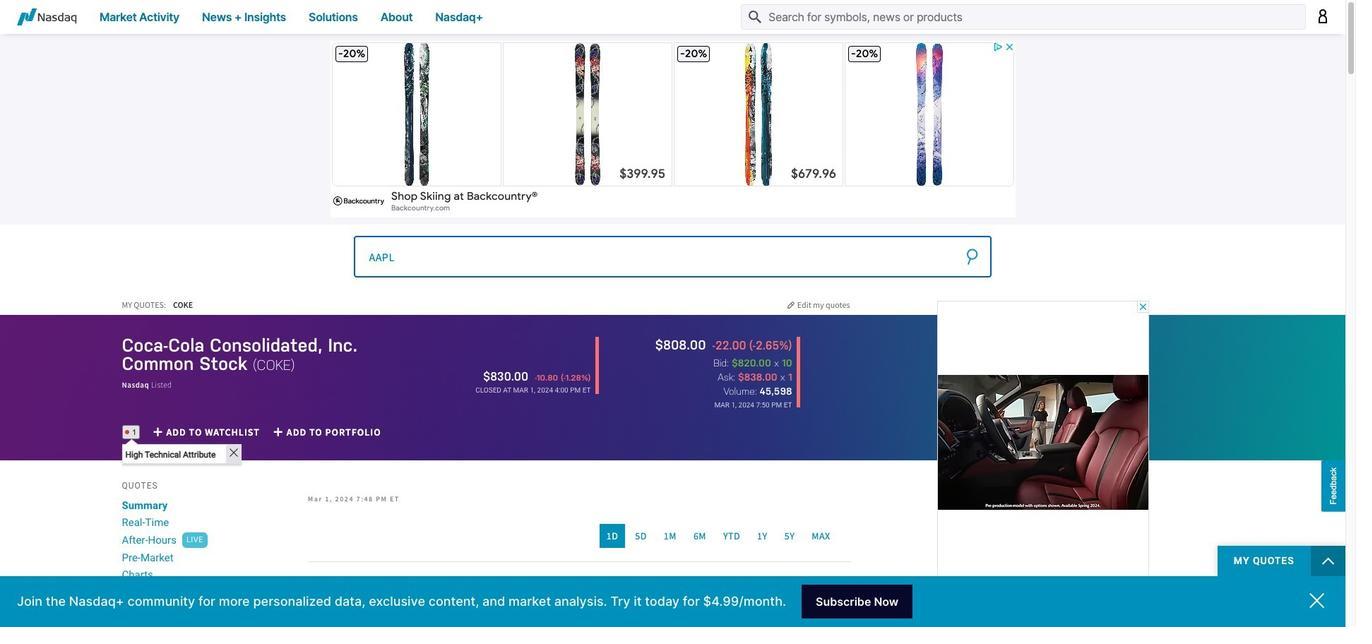Task type: describe. For each thing, give the bounding box(es) containing it.
homepage logo url - navigate back to the homepage image
[[17, 8, 77, 25]]

account login - click to log into your account image
[[1317, 9, 1329, 23]]

0 vertical spatial advertisement element
[[330, 41, 1015, 218]]

click to dismiss this message and remain on nasdaq.com image
[[1310, 593, 1324, 609]]

data as of element
[[714, 401, 792, 409]]



Task type: locate. For each thing, give the bounding box(es) containing it.
advertisement element
[[330, 41, 1015, 218], [937, 301, 1149, 627]]

None search field
[[354, 235, 992, 278]]

primary navigation navigation
[[0, 0, 1346, 34]]

Search Button - Click to open the Search Overlay Modal Box text field
[[741, 4, 1306, 30]]

1 vertical spatial advertisement element
[[937, 301, 1149, 627]]

Find a Symbol text field
[[354, 236, 992, 278]]



